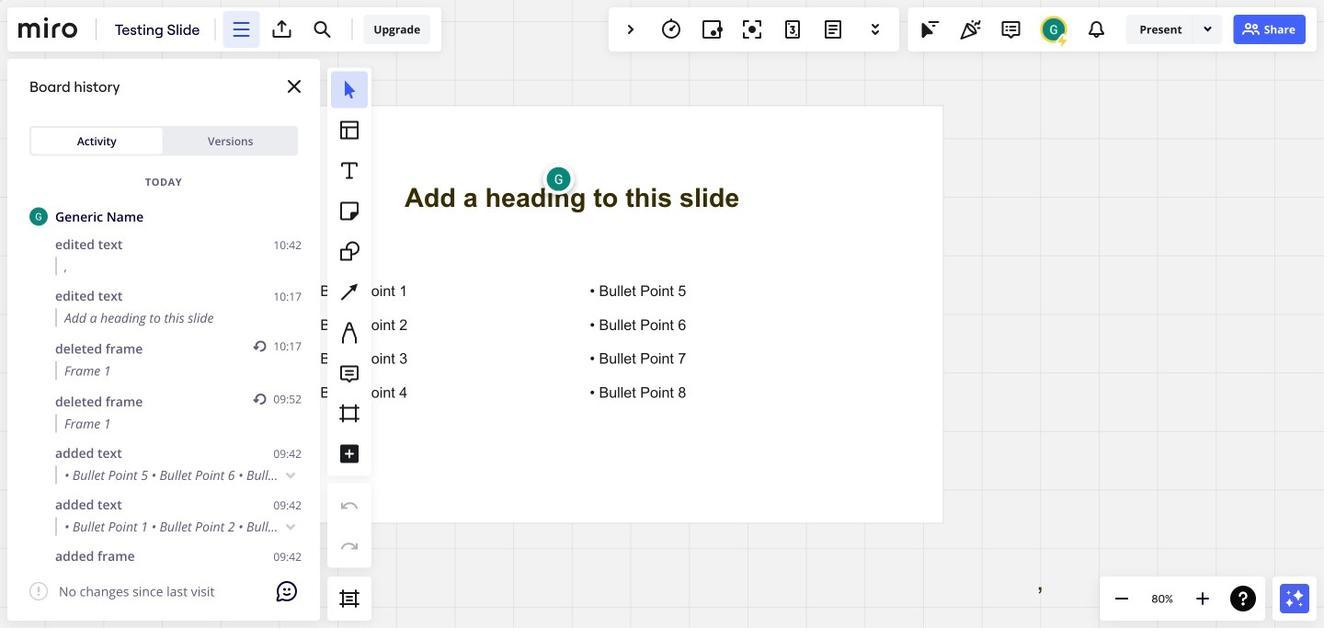 Task type: describe. For each thing, give the bounding box(es) containing it.
main menu image
[[230, 18, 252, 40]]

creation toolbar
[[327, 59, 372, 577]]

board toolbar
[[7, 7, 442, 52]]

feed image
[[1086, 18, 1108, 40]]

0 horizontal spatial spagx image
[[29, 582, 48, 601]]

comment image
[[1000, 18, 1022, 40]]



Task type: vqa. For each thing, say whether or not it's contained in the screenshot.
Profile settings tab list
no



Task type: locate. For each thing, give the bounding box(es) containing it.
collaboration toolbar
[[609, 7, 900, 52]]

spagx image
[[1241, 18, 1263, 40], [1201, 21, 1216, 36], [29, 582, 48, 601]]

reactions image
[[960, 18, 982, 40]]

spagx image
[[1056, 34, 1070, 48], [253, 339, 268, 354], [253, 392, 268, 407], [281, 466, 300, 484], [281, 517, 300, 536], [276, 580, 298, 603]]

tab list
[[31, 128, 296, 154]]

1 horizontal spatial spagx image
[[1201, 21, 1216, 36]]

2 horizontal spatial spagx image
[[1241, 18, 1263, 40]]

hide apps image
[[620, 18, 642, 40]]

communication toolbar
[[908, 7, 1317, 52]]

export this board image
[[271, 18, 293, 40]]

open frames image
[[339, 588, 361, 610]]

show collaborators' cursors image
[[919, 18, 941, 40]]

close image
[[283, 75, 305, 98]]

search image
[[311, 18, 333, 40]]



